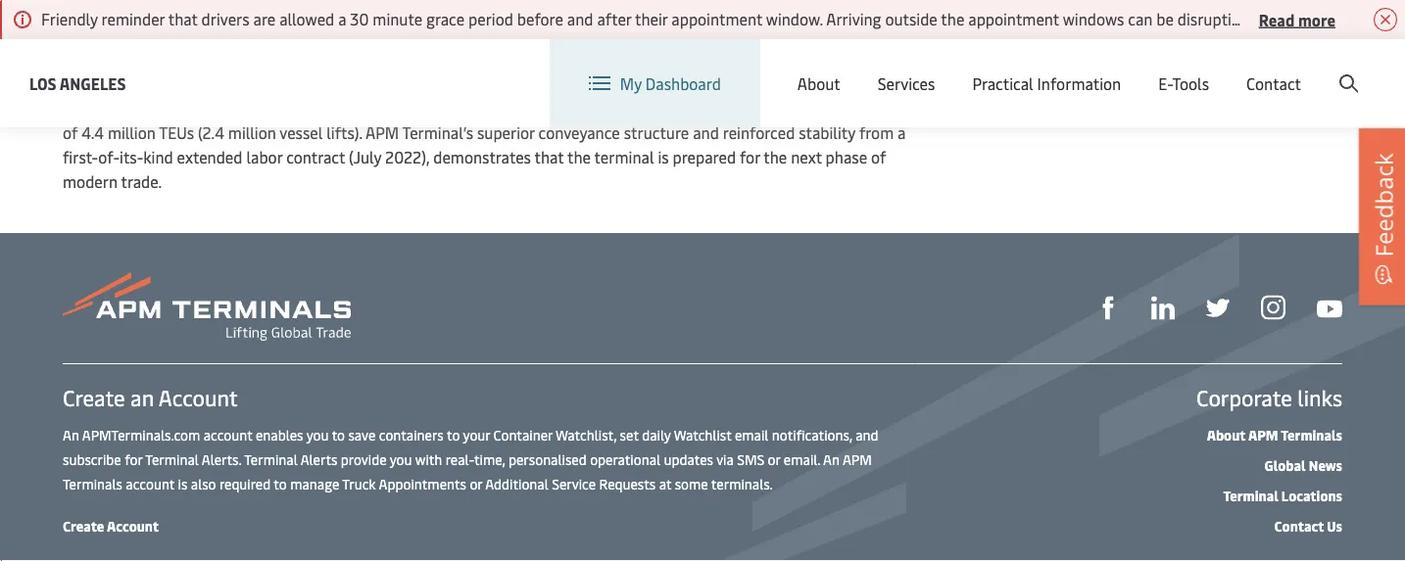 Task type: locate. For each thing, give the bounding box(es) containing it.
apmterminals.com
[[82, 425, 200, 444]]

apm inside the an apmterminals.com account enables you to save containers to your container watchlist, set daily watchlist email notifications, and subscribe for terminal alerts. terminal alerts provide you with real-time, personalised operational updates via sms or email. an apm terminals account is also required to manage truck appointments or additional service requests at some terminals.
[[843, 450, 872, 469]]

0 horizontal spatial global
[[1028, 58, 1073, 79]]

account down apmterminals.com
[[126, 474, 175, 493]]

an
[[697, 98, 714, 119], [130, 383, 154, 412]]

to left your
[[447, 425, 460, 444]]

global
[[1028, 58, 1073, 79], [1265, 456, 1306, 474]]

1 vertical spatial terminals
[[63, 474, 122, 493]]

account up alerts.
[[159, 383, 238, 412]]

global news
[[1265, 456, 1343, 474]]

links
[[1298, 383, 1343, 412]]

or right sms
[[768, 450, 781, 469]]

0 vertical spatial create
[[1262, 57, 1307, 78]]

global up the terminal locations link
[[1265, 456, 1306, 474]]

extended
[[177, 147, 243, 168]]

login / create account
[[1210, 57, 1368, 78]]

0 horizontal spatial or
[[470, 474, 482, 493]]

is inside with the addition of five cranes in 2017, the current complement of 19 sts cranes provides an annual throughput capacity of 4.4 million teus (2.4 million vessel lifts). apm terminal's superior conveyance structure and reinforced stability from a first-of-its-kind extended labor contract (july 2022), demonstrates that the terminal is prepared for the next phase of modern trade.
[[658, 147, 669, 168]]

2 vertical spatial create
[[63, 517, 104, 535]]

1 horizontal spatial global
[[1265, 456, 1306, 474]]

0 vertical spatial account
[[204, 425, 252, 444]]

apm right about
[[1249, 425, 1279, 444]]

fill 44 link
[[1207, 294, 1230, 320]]

the up lifts).
[[341, 98, 365, 119]]

1 horizontal spatial is
[[658, 147, 669, 168]]

create account
[[63, 517, 159, 535]]

facebook image
[[1097, 296, 1120, 320]]

account
[[1311, 57, 1368, 78], [159, 383, 238, 412], [107, 517, 159, 535]]

or down time,
[[470, 474, 482, 493]]

2022),
[[385, 147, 430, 168]]

updates
[[664, 450, 714, 469]]

provide
[[341, 450, 387, 469]]

my dashboard button
[[589, 39, 721, 127]]

read more button
[[1259, 7, 1336, 31]]

reinforced
[[723, 122, 795, 143]]

close alert image
[[1374, 8, 1398, 31]]

1 horizontal spatial account
[[204, 425, 252, 444]]

terminal down apmterminals.com
[[145, 450, 199, 469]]

million up labor
[[228, 122, 276, 143]]

0 horizontal spatial you
[[306, 425, 329, 444]]

the down conveyance
[[568, 147, 591, 168]]

1 vertical spatial you
[[390, 450, 412, 469]]

apm down "notifications,"
[[843, 450, 872, 469]]

sms
[[737, 450, 765, 469]]

stability
[[799, 122, 856, 143]]

apm inside with the addition of five cranes in 2017, the current complement of 19 sts cranes provides an annual throughput capacity of 4.4 million teus (2.4 million vessel lifts). apm terminal's superior conveyance structure and reinforced stability from a first-of-its-kind extended labor contract (july 2022), demonstrates that the terminal is prepared for the next phase of modern trade.
[[366, 122, 399, 143]]

terminal locations link
[[1224, 486, 1343, 505]]

account up alerts.
[[204, 425, 252, 444]]

2 horizontal spatial apm
[[1249, 425, 1279, 444]]

global left menu
[[1028, 58, 1073, 79]]

demonstrates
[[433, 147, 531, 168]]

contact us
[[1275, 517, 1343, 535]]

1 vertical spatial an
[[130, 383, 154, 412]]

to left save
[[332, 425, 345, 444]]

0 vertical spatial for
[[740, 147, 760, 168]]

dashboard
[[646, 73, 721, 94]]

1 horizontal spatial and
[[856, 425, 879, 444]]

real-
[[446, 450, 474, 469]]

0 horizontal spatial terminal
[[145, 450, 199, 469]]

2 million from the left
[[228, 122, 276, 143]]

you tube link
[[1317, 295, 1343, 319]]

1 horizontal spatial for
[[740, 147, 760, 168]]

from
[[860, 122, 894, 143]]

0 horizontal spatial for
[[125, 450, 142, 469]]

contract
[[286, 147, 345, 168]]

and up prepared on the top
[[693, 122, 719, 143]]

create an account
[[63, 383, 238, 412]]

0 horizontal spatial terminals
[[63, 474, 122, 493]]

linkedin__x28_alt_x29__3_ link
[[1152, 294, 1175, 320]]

an up apmterminals.com
[[130, 383, 154, 412]]

2 horizontal spatial terminal
[[1224, 486, 1279, 505]]

global menu
[[1028, 58, 1117, 79]]

labor
[[246, 147, 283, 168]]

4.4
[[82, 122, 104, 143]]

account down more
[[1311, 57, 1368, 78]]

0 horizontal spatial apm
[[366, 122, 399, 143]]

login
[[1210, 57, 1248, 78]]

cranes left 'in' at the top of the page
[[237, 98, 283, 119]]

create down 'subscribe'
[[63, 517, 104, 535]]

0 horizontal spatial million
[[108, 122, 156, 143]]

million
[[108, 122, 156, 143], [228, 122, 276, 143]]

1 horizontal spatial an
[[697, 98, 714, 119]]

operational
[[590, 450, 661, 469]]

next
[[791, 147, 822, 168]]

and right "notifications,"
[[856, 425, 879, 444]]

us
[[1328, 517, 1343, 535]]

cranes
[[237, 98, 283, 119], [584, 98, 630, 119]]

you
[[306, 425, 329, 444], [390, 450, 412, 469]]

create account link
[[63, 517, 159, 535]]

1 vertical spatial global
[[1265, 456, 1306, 474]]

addition
[[127, 98, 185, 119]]

0 horizontal spatial cranes
[[237, 98, 283, 119]]

global for global menu
[[1028, 58, 1073, 79]]

with the addition of five cranes in 2017, the current complement of 19 sts cranes provides an annual throughput capacity of 4.4 million teus (2.4 million vessel lifts). apm terminal's superior conveyance structure and reinforced stability from a first-of-its-kind extended labor contract (july 2022), demonstrates that the terminal is prepared for the next phase of modern trade.
[[63, 98, 912, 192]]

0 vertical spatial and
[[693, 122, 719, 143]]

of left five
[[188, 98, 203, 119]]

1 vertical spatial create
[[63, 383, 125, 412]]

feedback
[[1368, 153, 1400, 257]]

1 horizontal spatial or
[[768, 450, 781, 469]]

(2.4
[[198, 122, 224, 143]]

1 vertical spatial an
[[824, 450, 840, 469]]

1 horizontal spatial million
[[228, 122, 276, 143]]

2 vertical spatial apm
[[843, 450, 872, 469]]

for inside the an apmterminals.com account enables you to save containers to your container watchlist, set daily watchlist email notifications, and subscribe for terminal alerts. terminal alerts provide you with real-time, personalised operational updates via sms or email. an apm terminals account is also required to manage truck appointments or additional service requests at some terminals.
[[125, 450, 142, 469]]

is down structure in the left of the page
[[658, 147, 669, 168]]

required
[[220, 474, 271, 493]]

terminals down 'subscribe'
[[63, 474, 122, 493]]

location
[[904, 57, 965, 78]]

terminals
[[1281, 425, 1343, 444], [63, 474, 122, 493]]

create up apmterminals.com
[[63, 383, 125, 412]]

an inside with the addition of five cranes in 2017, the current complement of 19 sts cranes provides an annual throughput capacity of 4.4 million teus (2.4 million vessel lifts). apm terminal's superior conveyance structure and reinforced stability from a first-of-its-kind extended labor contract (july 2022), demonstrates that the terminal is prepared for the next phase of modern trade.
[[697, 98, 714, 119]]

more
[[1299, 9, 1336, 30]]

los angeles link
[[29, 71, 126, 96]]

for down apmterminals.com
[[125, 450, 142, 469]]

0 horizontal spatial is
[[178, 474, 188, 493]]

0 vertical spatial global
[[1028, 58, 1073, 79]]

create for create account
[[63, 517, 104, 535]]

0 horizontal spatial account
[[126, 474, 175, 493]]

1 horizontal spatial an
[[824, 450, 840, 469]]

you up the alerts
[[306, 425, 329, 444]]

0 vertical spatial an
[[63, 425, 79, 444]]

0 vertical spatial apm
[[366, 122, 399, 143]]

you down containers
[[390, 450, 412, 469]]

an down dashboard
[[697, 98, 714, 119]]

modern
[[63, 171, 118, 192]]

an
[[63, 425, 79, 444], [824, 450, 840, 469]]

0 horizontal spatial an
[[130, 383, 154, 412]]

of
[[188, 98, 203, 119], [516, 98, 531, 119], [63, 122, 78, 143], [871, 147, 887, 168]]

of-
[[98, 147, 120, 168]]

terminal down enables
[[244, 450, 298, 469]]

1 vertical spatial and
[[856, 425, 879, 444]]

1 horizontal spatial terminals
[[1281, 425, 1343, 444]]

service
[[552, 474, 596, 493]]

locations
[[1282, 486, 1343, 505]]

apm down current
[[366, 122, 399, 143]]

is left "also"
[[178, 474, 188, 493]]

0 vertical spatial you
[[306, 425, 329, 444]]

account down 'subscribe'
[[107, 517, 159, 535]]

twitter image
[[1207, 296, 1230, 320]]

0 horizontal spatial and
[[693, 122, 719, 143]]

set
[[620, 425, 639, 444]]

and inside the an apmterminals.com account enables you to save containers to your container watchlist, set daily watchlist email notifications, and subscribe for terminal alerts. terminal alerts provide you with real-time, personalised operational updates via sms or email. an apm terminals account is also required to manage truck appointments or additional service requests at some terminals.
[[856, 425, 879, 444]]

complement
[[424, 98, 512, 119]]

time,
[[474, 450, 505, 469]]

1 horizontal spatial cranes
[[584, 98, 630, 119]]

trade.
[[121, 171, 162, 192]]

cranes down my
[[584, 98, 630, 119]]

create right /
[[1262, 57, 1307, 78]]

an right email.
[[824, 450, 840, 469]]

and
[[693, 122, 719, 143], [856, 425, 879, 444]]

million up its-
[[108, 122, 156, 143]]

1 horizontal spatial apm
[[843, 450, 872, 469]]

subscribe
[[63, 450, 121, 469]]

global inside button
[[1028, 58, 1073, 79]]

create for create an account
[[63, 383, 125, 412]]

for down reinforced
[[740, 147, 760, 168]]

to
[[332, 425, 345, 444], [447, 425, 460, 444], [274, 474, 287, 493]]

1 vertical spatial is
[[178, 474, 188, 493]]

0 vertical spatial account
[[1311, 57, 1368, 78]]

account
[[204, 425, 252, 444], [126, 474, 175, 493]]

superior
[[477, 122, 535, 143]]

current
[[368, 98, 420, 119]]

terminal up contact in the bottom right of the page
[[1224, 486, 1279, 505]]

to left the manage
[[274, 474, 287, 493]]

terminal
[[145, 450, 199, 469], [244, 450, 298, 469], [1224, 486, 1279, 505]]

its-
[[120, 147, 143, 168]]

2 cranes from the left
[[584, 98, 630, 119]]

an up 'subscribe'
[[63, 425, 79, 444]]

global news link
[[1265, 456, 1343, 474]]

1 vertical spatial for
[[125, 450, 142, 469]]

1 vertical spatial or
[[470, 474, 482, 493]]

and inside with the addition of five cranes in 2017, the current complement of 19 sts cranes provides an annual throughput capacity of 4.4 million teus (2.4 million vessel lifts). apm terminal's superior conveyance structure and reinforced stability from a first-of-its-kind extended labor contract (july 2022), demonstrates that the terminal is prepared for the next phase of modern trade.
[[693, 122, 719, 143]]

0 vertical spatial an
[[697, 98, 714, 119]]

of down from
[[871, 147, 887, 168]]

0 vertical spatial is
[[658, 147, 669, 168]]

alerts.
[[202, 450, 241, 469]]

terminals up the global news at the right of the page
[[1281, 425, 1343, 444]]

with
[[415, 450, 442, 469]]

1 vertical spatial apm
[[1249, 425, 1279, 444]]

some
[[675, 474, 708, 493]]



Task type: vqa. For each thing, say whether or not it's contained in the screenshot.
appointment to the middle
no



Task type: describe. For each thing, give the bounding box(es) containing it.
for inside with the addition of five cranes in 2017, the current complement of 19 sts cranes provides an annual throughput capacity of 4.4 million teus (2.4 million vessel lifts). apm terminal's superior conveyance structure and reinforced stability from a first-of-its-kind extended labor contract (july 2022), demonstrates that the terminal is prepared for the next phase of modern trade.
[[740, 147, 760, 168]]

manage
[[290, 474, 339, 493]]

1 horizontal spatial you
[[390, 450, 412, 469]]

annual
[[718, 98, 766, 119]]

2017,
[[303, 98, 338, 119]]

terminal locations
[[1224, 486, 1343, 505]]

capacity
[[854, 98, 912, 119]]

vessel
[[280, 122, 323, 143]]

0 horizontal spatial an
[[63, 425, 79, 444]]

terminals.
[[712, 474, 773, 493]]

switch location button
[[823, 57, 965, 79]]

a
[[898, 122, 906, 143]]

2 horizontal spatial to
[[447, 425, 460, 444]]

notifications,
[[772, 425, 853, 444]]

0 vertical spatial or
[[768, 450, 781, 469]]

corporate
[[1197, 383, 1293, 412]]

linkedin image
[[1152, 296, 1175, 320]]

instagram link
[[1262, 293, 1286, 320]]

shape link
[[1097, 294, 1120, 320]]

my
[[620, 73, 642, 94]]

youtube image
[[1317, 300, 1343, 318]]

the up 4.4
[[100, 98, 123, 119]]

also
[[191, 474, 216, 493]]

alerts
[[301, 450, 338, 469]]

contact us link
[[1275, 517, 1343, 535]]

(july
[[349, 147, 382, 168]]

teus
[[159, 122, 194, 143]]

container
[[494, 425, 553, 444]]

the down reinforced
[[764, 147, 787, 168]]

1 vertical spatial account
[[126, 474, 175, 493]]

of left 4.4
[[63, 122, 78, 143]]

save
[[348, 425, 376, 444]]

1 horizontal spatial to
[[332, 425, 345, 444]]

0 vertical spatial terminals
[[1281, 425, 1343, 444]]

apmt footer logo image
[[63, 273, 351, 341]]

terminals inside the an apmterminals.com account enables you to save containers to your container watchlist, set daily watchlist email notifications, and subscribe for terminal alerts. terminal alerts provide you with real-time, personalised operational updates via sms or email. an apm terminals account is also required to manage truck appointments or additional service requests at some terminals.
[[63, 474, 122, 493]]

requests
[[599, 474, 656, 493]]

lifts).
[[327, 122, 362, 143]]

at
[[659, 474, 672, 493]]

throughput
[[769, 98, 850, 119]]

switch location
[[854, 57, 965, 78]]

1 vertical spatial account
[[159, 383, 238, 412]]

news
[[1309, 456, 1343, 474]]

provides
[[634, 98, 693, 119]]

kind
[[143, 147, 173, 168]]

login / create account link
[[1174, 39, 1368, 97]]

contact
[[1275, 517, 1324, 535]]

0 horizontal spatial to
[[274, 474, 287, 493]]

conveyance
[[539, 122, 620, 143]]

containers
[[379, 425, 444, 444]]

additional
[[485, 474, 549, 493]]

sts
[[554, 98, 580, 119]]

instagram image
[[1262, 296, 1286, 320]]

about
[[1207, 425, 1246, 444]]

about apm terminals
[[1207, 425, 1343, 444]]

daily
[[642, 425, 671, 444]]

an apmterminals.com account enables you to save containers to your container watchlist, set daily watchlist email notifications, and subscribe for terminal alerts. terminal alerts provide you with real-time, personalised operational updates via sms or email. an apm terminals account is also required to manage truck appointments or additional service requests at some terminals.
[[63, 425, 879, 493]]

1 million from the left
[[108, 122, 156, 143]]

feedback button
[[1360, 129, 1406, 305]]

with
[[63, 98, 96, 119]]

in
[[287, 98, 299, 119]]

truck
[[342, 474, 376, 493]]

watchlist
[[674, 425, 732, 444]]

email
[[735, 425, 769, 444]]

switch
[[854, 57, 901, 78]]

los angeles
[[29, 73, 126, 94]]

about apm terminals link
[[1207, 425, 1343, 444]]

your
[[463, 425, 490, 444]]

angeles
[[60, 73, 126, 94]]

1 cranes from the left
[[237, 98, 283, 119]]

first-
[[63, 147, 98, 168]]

structure
[[624, 122, 689, 143]]

terminal
[[595, 147, 654, 168]]

prepared
[[673, 147, 736, 168]]

is inside the an apmterminals.com account enables you to save containers to your container watchlist, set daily watchlist email notifications, and subscribe for terminal alerts. terminal alerts provide you with real-time, personalised operational updates via sms or email. an apm terminals account is also required to manage truck appointments or additional service requests at some terminals.
[[178, 474, 188, 493]]

that
[[535, 147, 564, 168]]

stability
[[63, 44, 161, 81]]

phase
[[826, 147, 868, 168]]

menu
[[1077, 58, 1117, 79]]

global menu button
[[985, 39, 1137, 98]]

personalised
[[509, 450, 587, 469]]

1 horizontal spatial terminal
[[244, 450, 298, 469]]

global for global news
[[1265, 456, 1306, 474]]

via
[[717, 450, 734, 469]]

email.
[[784, 450, 821, 469]]

corporate links
[[1197, 383, 1343, 412]]

19
[[535, 98, 551, 119]]

of left 19
[[516, 98, 531, 119]]

2 vertical spatial account
[[107, 517, 159, 535]]



